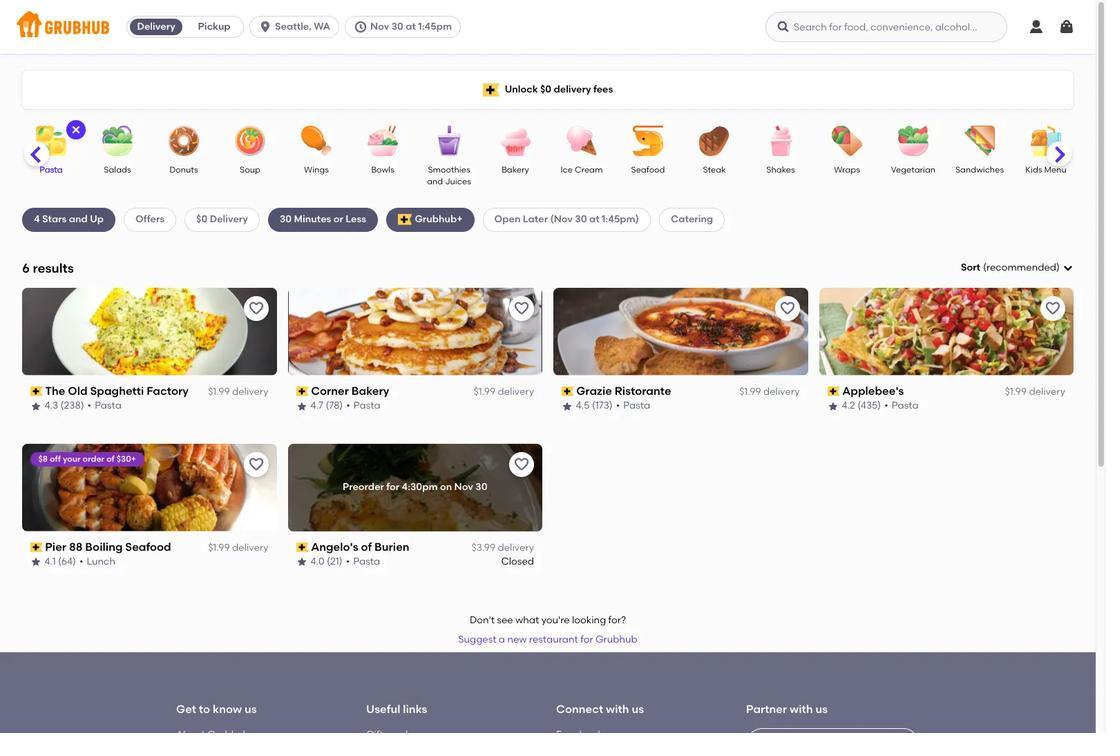 Task type: vqa. For each thing, say whether or not it's contained in the screenshot.


Task type: describe. For each thing, give the bounding box(es) containing it.
delivery for pier 88 boiling seafood
[[232, 542, 268, 554]]

6
[[22, 260, 30, 276]]

to
[[199, 704, 210, 717]]

6 results
[[22, 260, 74, 276]]

delivery inside button
[[137, 21, 175, 32]]

get to know us
[[176, 704, 257, 717]]

pier
[[45, 541, 67, 554]]

grubhub
[[596, 634, 638, 646]]

smoothies and juices image
[[425, 126, 473, 156]]

angelo's
[[311, 541, 358, 554]]

save this restaurant image for applebee's
[[1045, 300, 1061, 317]]

the old spaghetti factory logo image
[[22, 288, 277, 376]]

angelo's of burien
[[311, 541, 410, 554]]

wings image
[[292, 126, 341, 156]]

a
[[499, 634, 505, 646]]

4.5 (173)
[[576, 400, 613, 412]]

donuts image
[[160, 126, 208, 156]]

corner
[[311, 385, 349, 398]]

subscription pass image for applebee's
[[828, 387, 840, 397]]

save this restaurant button for angelo's of burien
[[509, 452, 534, 477]]

open later (nov 30 at 1:45pm)
[[495, 214, 639, 225]]

boiling
[[86, 541, 123, 554]]

star icon image for pier 88 boiling seafood
[[30, 557, 41, 568]]

catering
[[671, 214, 713, 225]]

pickup button
[[185, 16, 243, 38]]

• pasta for old
[[88, 400, 122, 412]]

4.2 (435)
[[842, 400, 881, 412]]

$1.99 delivery for grazie ristorante
[[740, 386, 800, 398]]

• for the old spaghetti factory
[[88, 400, 92, 412]]

menu
[[1045, 165, 1067, 175]]

steak image
[[690, 126, 739, 156]]

main navigation navigation
[[0, 0, 1096, 54]]

• lunch
[[80, 556, 116, 568]]

recommended
[[987, 262, 1057, 274]]

svg image inside nov 30 at 1:45pm button
[[354, 20, 368, 34]]

)
[[1057, 262, 1060, 274]]

fees
[[594, 84, 613, 95]]

useful
[[366, 704, 400, 717]]

$1.99 for applebee's
[[1005, 386, 1027, 398]]

at inside 6 results main content
[[589, 214, 600, 225]]

ice
[[561, 165, 573, 175]]

suggest
[[458, 634, 497, 646]]

grubhub+
[[415, 214, 463, 225]]

corner bakery
[[311, 385, 389, 398]]

salads
[[104, 165, 131, 175]]

your
[[63, 454, 81, 464]]

• right (21)
[[346, 556, 350, 568]]

pasta for the old spaghetti factory
[[95, 400, 122, 412]]

star icon image for grazie ristorante
[[562, 401, 573, 412]]

4.5
[[576, 400, 590, 412]]

(238)
[[61, 400, 84, 412]]

• for applebee's
[[885, 400, 889, 412]]

• pasta down angelo's of burien
[[346, 556, 380, 568]]

for?
[[609, 615, 626, 627]]

unlock $0 delivery fees
[[505, 84, 613, 95]]

applebee's logo image
[[819, 288, 1074, 376]]

1:45pm)
[[602, 214, 639, 225]]

nov 30 at 1:45pm button
[[345, 16, 467, 38]]

don't
[[470, 615, 495, 627]]

88
[[69, 541, 83, 554]]

(
[[983, 262, 987, 274]]

bowls image
[[359, 126, 407, 156]]

30 right on
[[476, 482, 488, 493]]

shakes image
[[757, 126, 805, 156]]

donuts
[[170, 165, 198, 175]]

suggest a new restaurant for grubhub
[[458, 634, 638, 646]]

1 horizontal spatial seafood
[[631, 165, 665, 175]]

save this restaurant button for grazie ristorante
[[775, 296, 800, 321]]

pier 88 boiling seafood
[[45, 541, 172, 554]]

subscription pass image for the old spaghetti factory
[[30, 387, 43, 397]]

4.7
[[311, 400, 323, 412]]

$30+
[[117, 454, 137, 464]]

smoothies and juices
[[427, 165, 471, 187]]

later
[[523, 214, 548, 225]]

• pasta for ristorante
[[617, 400, 651, 412]]

save this restaurant button for corner bakery
[[509, 296, 534, 321]]

• for corner bakery
[[346, 400, 350, 412]]

pasta down pasta image at the left of the page
[[40, 165, 63, 175]]

subscription pass image for angelo's of burien
[[296, 543, 308, 553]]

1 vertical spatial bakery
[[352, 385, 389, 398]]

and inside "smoothies and juices"
[[427, 177, 443, 187]]

• pasta down applebee's
[[885, 400, 919, 412]]

links
[[403, 704, 427, 717]]

4.7 (78)
[[311, 400, 343, 412]]

sort
[[961, 262, 981, 274]]

sandwiches image
[[956, 126, 1004, 156]]

pasta for applebee's
[[892, 400, 919, 412]]

4
[[34, 214, 40, 225]]

soup image
[[226, 126, 274, 156]]

wraps image
[[823, 126, 871, 156]]

soup
[[240, 165, 260, 175]]

save this restaurant image for angelo's of burien
[[513, 457, 530, 473]]

preorder
[[343, 482, 384, 493]]

4.2
[[842, 400, 855, 412]]

4.0
[[311, 556, 325, 568]]

subscription pass image for pier 88 boiling seafood
[[30, 543, 43, 553]]

star icon image left 4.0
[[296, 557, 307, 568]]

1 vertical spatial svg image
[[70, 124, 82, 135]]

grazie ristorante
[[577, 385, 672, 398]]

us for connect with us
[[632, 704, 644, 717]]

4.1 (64)
[[45, 556, 76, 568]]

1:45pm
[[418, 21, 452, 32]]

0 vertical spatial of
[[107, 454, 115, 464]]

ice cream
[[561, 165, 603, 175]]

wings
[[304, 165, 329, 175]]

1 horizontal spatial of
[[361, 541, 372, 554]]

old
[[68, 385, 88, 398]]

delivery button
[[127, 16, 185, 38]]

cream
[[575, 165, 603, 175]]

open
[[495, 214, 521, 225]]

steak
[[703, 165, 726, 175]]

subscription pass image for corner bakery
[[296, 387, 308, 397]]



Task type: locate. For each thing, give the bounding box(es) containing it.
$1.99 for corner bakery
[[474, 386, 496, 398]]

delivery for the old spaghetti factory
[[232, 386, 268, 398]]

1 horizontal spatial us
[[632, 704, 644, 717]]

at inside button
[[406, 21, 416, 32]]

with right partner
[[790, 704, 813, 717]]

1 vertical spatial $0
[[196, 214, 208, 225]]

subscription pass image left corner
[[296, 387, 308, 397]]

factory
[[147, 385, 189, 398]]

0 vertical spatial seafood
[[631, 165, 665, 175]]

(435)
[[858, 400, 881, 412]]

looking
[[572, 615, 606, 627]]

0 horizontal spatial and
[[69, 214, 88, 225]]

minutes
[[294, 214, 331, 225]]

30 inside button
[[392, 21, 404, 32]]

nov inside 6 results main content
[[454, 482, 473, 493]]

bakery down the bakery image
[[502, 165, 529, 175]]

svg image
[[259, 20, 272, 34], [70, 124, 82, 135]]

preorder for 4:30pm on nov 30
[[343, 482, 488, 493]]

save this restaurant image
[[513, 300, 530, 317], [1045, 300, 1061, 317]]

0 horizontal spatial for
[[386, 482, 400, 493]]

get
[[176, 704, 196, 717]]

the old spaghetti factory
[[45, 385, 189, 398]]

know
[[213, 704, 242, 717]]

$1.99
[[208, 386, 230, 398], [474, 386, 496, 398], [740, 386, 761, 398], [1005, 386, 1027, 398], [208, 542, 230, 554]]

$1.99 for grazie ristorante
[[740, 386, 761, 398]]

(173)
[[592, 400, 613, 412]]

0 horizontal spatial of
[[107, 454, 115, 464]]

1 vertical spatial delivery
[[210, 214, 248, 225]]

ristorante
[[615, 385, 672, 398]]

1 save this restaurant image from the left
[[513, 300, 530, 317]]

grazie
[[577, 385, 613, 398]]

star icon image for corner bakery
[[296, 401, 307, 412]]

for down looking
[[581, 634, 593, 646]]

0 horizontal spatial at
[[406, 21, 416, 32]]

0 vertical spatial for
[[386, 482, 400, 493]]

pasta image
[[27, 126, 75, 156]]

1 horizontal spatial at
[[589, 214, 600, 225]]

seattle, wa
[[275, 21, 330, 32]]

save this restaurant button for applebee's
[[1041, 296, 1066, 321]]

$1.99 delivery for applebee's
[[1005, 386, 1066, 398]]

• right (64)
[[80, 556, 84, 568]]

on
[[440, 482, 452, 493]]

• right (78)
[[346, 400, 350, 412]]

4.0 (21)
[[311, 556, 343, 568]]

salads image
[[93, 126, 142, 156]]

of left $30+
[[107, 454, 115, 464]]

nov left "1:45pm"
[[370, 21, 389, 32]]

0 vertical spatial grubhub plus flag logo image
[[483, 83, 499, 96]]

1 horizontal spatial for
[[581, 634, 593, 646]]

• pasta down corner bakery
[[346, 400, 381, 412]]

delivery down soup
[[210, 214, 248, 225]]

delivery for applebee's
[[1029, 386, 1066, 398]]

grubhub plus flag logo image left grubhub+
[[398, 215, 412, 226]]

star icon image for applebee's
[[828, 401, 839, 412]]

$1.99 delivery
[[208, 386, 268, 398], [474, 386, 534, 398], [740, 386, 800, 398], [1005, 386, 1066, 398], [208, 542, 268, 554]]

$8 off your order of $30+
[[39, 454, 137, 464]]

0 vertical spatial delivery
[[137, 21, 175, 32]]

• right (173)
[[617, 400, 620, 412]]

none field inside 6 results main content
[[961, 261, 1074, 275]]

svg image left seattle,
[[259, 20, 272, 34]]

sort ( recommended )
[[961, 262, 1060, 274]]

wa
[[314, 21, 330, 32]]

for inside button
[[581, 634, 593, 646]]

at left 1:45pm)
[[589, 214, 600, 225]]

(21)
[[327, 556, 343, 568]]

None field
[[961, 261, 1074, 275]]

$0 right unlock at the left top of page
[[540, 84, 552, 95]]

1 vertical spatial and
[[69, 214, 88, 225]]

1 horizontal spatial grubhub plus flag logo image
[[483, 83, 499, 96]]

us right connect
[[632, 704, 644, 717]]

us
[[245, 704, 257, 717], [632, 704, 644, 717], [816, 704, 828, 717]]

and left up
[[69, 214, 88, 225]]

1 vertical spatial grubhub plus flag logo image
[[398, 215, 412, 226]]

connect with us
[[556, 704, 644, 717]]

0 horizontal spatial with
[[606, 704, 629, 717]]

of left the burien
[[361, 541, 372, 554]]

1 horizontal spatial delivery
[[210, 214, 248, 225]]

2 with from the left
[[790, 704, 813, 717]]

vegetarian image
[[889, 126, 938, 156]]

seafood down "seafood" image in the right top of the page
[[631, 165, 665, 175]]

us right the know
[[245, 704, 257, 717]]

pasta down applebee's
[[892, 400, 919, 412]]

kids menu image
[[1022, 126, 1070, 156]]

lunch
[[87, 556, 116, 568]]

pasta down the old spaghetti factory
[[95, 400, 122, 412]]

1 with from the left
[[606, 704, 629, 717]]

1 us from the left
[[245, 704, 257, 717]]

0 vertical spatial and
[[427, 177, 443, 187]]

or
[[334, 214, 343, 225]]

$8
[[39, 454, 48, 464]]

none field containing sort
[[961, 261, 1074, 275]]

4:30pm
[[402, 482, 438, 493]]

us for partner with us
[[816, 704, 828, 717]]

star icon image left 4.3 at the left
[[30, 401, 41, 412]]

grubhub plus flag logo image for grubhub+
[[398, 215, 412, 226]]

with right connect
[[606, 704, 629, 717]]

for left 4:30pm
[[386, 482, 400, 493]]

6 results main content
[[0, 54, 1096, 734]]

1 vertical spatial of
[[361, 541, 372, 554]]

delivery for grazie ristorante
[[764, 386, 800, 398]]

delivery
[[554, 84, 591, 95], [232, 386, 268, 398], [498, 386, 534, 398], [764, 386, 800, 398], [1029, 386, 1066, 398], [232, 542, 268, 554], [498, 542, 534, 554]]

order
[[83, 454, 105, 464]]

(nov
[[550, 214, 573, 225]]

Search for food, convenience, alcohol... search field
[[766, 12, 1008, 42]]

$1.99 for pier 88 boiling seafood
[[208, 542, 230, 554]]

delivery left pickup
[[137, 21, 175, 32]]

svg image inside seattle, wa button
[[259, 20, 272, 34]]

corner bakery logo image
[[288, 288, 542, 376]]

svg image
[[1028, 19, 1045, 35], [1059, 19, 1075, 35], [354, 20, 368, 34], [777, 20, 791, 34], [1063, 263, 1074, 274]]

offers
[[135, 214, 165, 225]]

1 vertical spatial for
[[581, 634, 593, 646]]

bowls
[[371, 165, 394, 175]]

vegetarian
[[891, 165, 936, 175]]

1 vertical spatial seafood
[[126, 541, 172, 554]]

grubhub plus flag logo image
[[483, 83, 499, 96], [398, 215, 412, 226]]

star icon image down subscription pass icon
[[562, 401, 573, 412]]

2 horizontal spatial us
[[816, 704, 828, 717]]

connect
[[556, 704, 603, 717]]

kids
[[1026, 165, 1043, 175]]

save this restaurant image for corner bakery
[[513, 300, 530, 317]]

stars
[[42, 214, 67, 225]]

pasta down ristorante
[[624, 400, 651, 412]]

$1.99 delivery for corner bakery
[[474, 386, 534, 398]]

30 right (nov
[[575, 214, 587, 225]]

grazie ristorante logo image
[[554, 288, 808, 376]]

0 vertical spatial $0
[[540, 84, 552, 95]]

save this restaurant image for grazie ristorante
[[779, 300, 796, 317]]

svg image left salads image
[[70, 124, 82, 135]]

subscription pass image left applebee's
[[828, 387, 840, 397]]

smoothies
[[428, 165, 470, 175]]

delivery for corner bakery
[[498, 386, 534, 398]]

0 horizontal spatial nov
[[370, 21, 389, 32]]

• pasta down grazie ristorante
[[617, 400, 651, 412]]

star icon image for the old spaghetti factory
[[30, 401, 41, 412]]

burien
[[375, 541, 410, 554]]

unlock
[[505, 84, 538, 95]]

pickup
[[198, 21, 231, 32]]

the
[[45, 385, 66, 398]]

shakes
[[767, 165, 795, 175]]

with
[[606, 704, 629, 717], [790, 704, 813, 717]]

4 stars and up
[[34, 214, 104, 225]]

0 vertical spatial at
[[406, 21, 416, 32]]

you're
[[542, 615, 570, 627]]

seafood right boiling
[[126, 541, 172, 554]]

delivery inside 6 results main content
[[210, 214, 248, 225]]

up
[[90, 214, 104, 225]]

• pasta
[[88, 400, 122, 412], [346, 400, 381, 412], [617, 400, 651, 412], [885, 400, 919, 412], [346, 556, 380, 568]]

don't see what you're looking for?
[[470, 615, 626, 627]]

off
[[50, 454, 61, 464]]

star icon image
[[30, 401, 41, 412], [296, 401, 307, 412], [562, 401, 573, 412], [828, 401, 839, 412], [30, 557, 41, 568], [296, 557, 307, 568]]

pasta for grazie ristorante
[[624, 400, 651, 412]]

subscription pass image left pier
[[30, 543, 43, 553]]

0 horizontal spatial $0
[[196, 214, 208, 225]]

• right the (435)
[[885, 400, 889, 412]]

0 vertical spatial svg image
[[259, 20, 272, 34]]

save this restaurant button for the old spaghetti factory
[[244, 296, 268, 321]]

2 us from the left
[[632, 704, 644, 717]]

with for partner
[[790, 704, 813, 717]]

$0 right offers
[[196, 214, 208, 225]]

0 horizontal spatial delivery
[[137, 21, 175, 32]]

0 vertical spatial bakery
[[502, 165, 529, 175]]

1 horizontal spatial $0
[[540, 84, 552, 95]]

1 horizontal spatial svg image
[[259, 20, 272, 34]]

30 left minutes
[[280, 214, 292, 225]]

•
[[88, 400, 92, 412], [346, 400, 350, 412], [617, 400, 620, 412], [885, 400, 889, 412], [80, 556, 84, 568], [346, 556, 350, 568]]

0 horizontal spatial bakery
[[352, 385, 389, 398]]

partner with us
[[746, 704, 828, 717]]

pasta for corner bakery
[[354, 400, 381, 412]]

pasta
[[40, 165, 63, 175], [95, 400, 122, 412], [354, 400, 381, 412], [624, 400, 651, 412], [892, 400, 919, 412], [353, 556, 380, 568]]

• pasta down the old spaghetti factory
[[88, 400, 122, 412]]

0 horizontal spatial seafood
[[126, 541, 172, 554]]

seattle, wa button
[[250, 16, 345, 38]]

(78)
[[326, 400, 343, 412]]

0 vertical spatial nov
[[370, 21, 389, 32]]

ice cream image
[[558, 126, 606, 156]]

1 horizontal spatial nov
[[454, 482, 473, 493]]

at left "1:45pm"
[[406, 21, 416, 32]]

grubhub plus flag logo image for unlock $0 delivery fees
[[483, 83, 499, 96]]

0 horizontal spatial grubhub plus flag logo image
[[398, 215, 412, 226]]

save this restaurant image
[[248, 300, 264, 317], [779, 300, 796, 317], [248, 457, 264, 473], [513, 457, 530, 473]]

• for pier 88 boiling seafood
[[80, 556, 84, 568]]

2 save this restaurant image from the left
[[1045, 300, 1061, 317]]

30 left "1:45pm"
[[392, 21, 404, 32]]

1 horizontal spatial bakery
[[502, 165, 529, 175]]

new
[[508, 634, 527, 646]]

star icon image left 4.2
[[828, 401, 839, 412]]

bakery
[[502, 165, 529, 175], [352, 385, 389, 398]]

subscription pass image
[[562, 387, 574, 397]]

$1.99 delivery for the old spaghetti factory
[[208, 386, 268, 398]]

1 vertical spatial nov
[[454, 482, 473, 493]]

1 vertical spatial at
[[589, 214, 600, 225]]

subscription pass image
[[30, 387, 43, 397], [296, 387, 308, 397], [828, 387, 840, 397], [30, 543, 43, 553], [296, 543, 308, 553]]

grubhub plus flag logo image left unlock at the left top of page
[[483, 83, 499, 96]]

$3.99 delivery
[[472, 542, 534, 554]]

delivery for angelo's of burien
[[498, 542, 534, 554]]

$1.99 delivery for pier 88 boiling seafood
[[208, 542, 268, 554]]

bakery image
[[491, 126, 540, 156]]

• pasta for bakery
[[346, 400, 381, 412]]

4.3 (238)
[[45, 400, 84, 412]]

1 horizontal spatial save this restaurant image
[[1045, 300, 1061, 317]]

1 horizontal spatial with
[[790, 704, 813, 717]]

of
[[107, 454, 115, 464], [361, 541, 372, 554]]

less
[[346, 214, 366, 225]]

nov right on
[[454, 482, 473, 493]]

1 horizontal spatial and
[[427, 177, 443, 187]]

pasta down angelo's of burien
[[353, 556, 380, 568]]

$0
[[540, 84, 552, 95], [196, 214, 208, 225]]

partner
[[746, 704, 787, 717]]

seafood image
[[624, 126, 672, 156]]

0 horizontal spatial save this restaurant image
[[513, 300, 530, 317]]

0 horizontal spatial svg image
[[70, 124, 82, 135]]

us right partner
[[816, 704, 828, 717]]

save this restaurant image for the old spaghetti factory
[[248, 300, 264, 317]]

subscription pass image left the
[[30, 387, 43, 397]]

• right (238)
[[88, 400, 92, 412]]

seattle,
[[275, 21, 312, 32]]

pier 88 boiling seafood logo image
[[22, 444, 277, 532]]

4.3
[[45, 400, 59, 412]]

star icon image left 4.1
[[30, 557, 41, 568]]

3 us from the left
[[816, 704, 828, 717]]

at
[[406, 21, 416, 32], [589, 214, 600, 225]]

star icon image left 4.7
[[296, 401, 307, 412]]

30 minutes or less
[[280, 214, 366, 225]]

pasta down corner bakery
[[354, 400, 381, 412]]

results
[[33, 260, 74, 276]]

applebee's
[[843, 385, 904, 398]]

(64)
[[58, 556, 76, 568]]

nov inside button
[[370, 21, 389, 32]]

and down smoothies
[[427, 177, 443, 187]]

0 horizontal spatial us
[[245, 704, 257, 717]]

with for connect
[[606, 704, 629, 717]]

useful links
[[366, 704, 427, 717]]

suggest a new restaurant for grubhub button
[[452, 628, 644, 653]]

$1.99 for the old spaghetti factory
[[208, 386, 230, 398]]

$0 delivery
[[196, 214, 248, 225]]

subscription pass image left angelo's
[[296, 543, 308, 553]]

bakery right corner
[[352, 385, 389, 398]]

• for grazie ristorante
[[617, 400, 620, 412]]

4.1
[[45, 556, 56, 568]]



